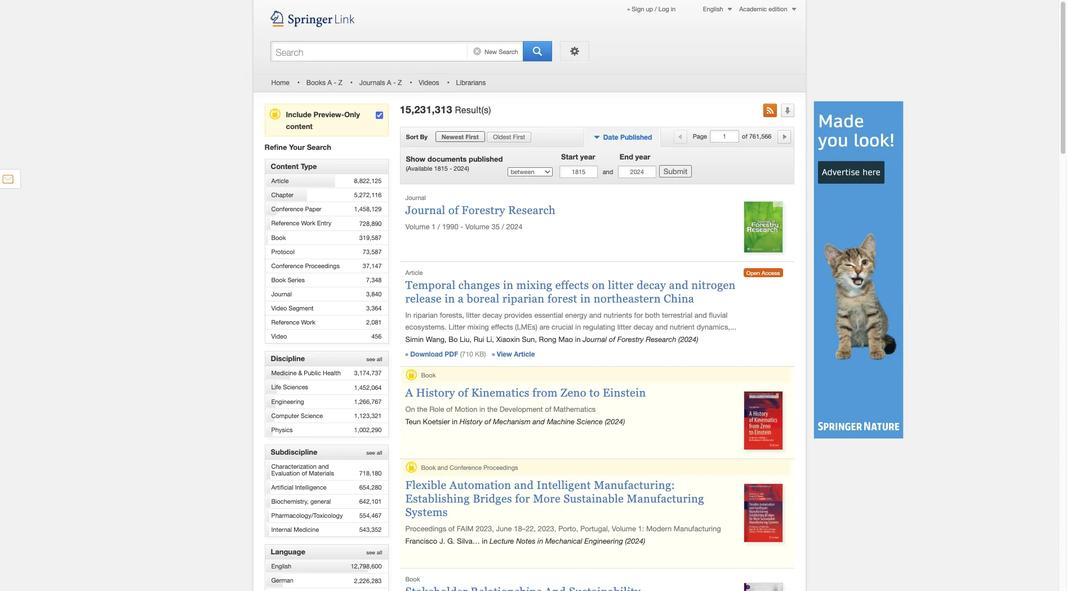 Task type: locate. For each thing, give the bounding box(es) containing it.
medicine down discipline on the left
[[271, 370, 297, 377]]

1 horizontal spatial 2023,
[[538, 525, 557, 533]]

china
[[664, 293, 695, 305]]

video
[[271, 305, 287, 312], [271, 333, 287, 340]]

1 vertical spatial litter
[[466, 311, 481, 320]]

1 no access image from the top
[[406, 369, 417, 381]]

conference up book series
[[271, 263, 303, 269]]

0 horizontal spatial search
[[307, 142, 331, 151]]

1 horizontal spatial mixing
[[517, 279, 553, 292]]

1 horizontal spatial first
[[513, 134, 525, 140]]

documents
[[428, 154, 467, 163]]

1 vertical spatial (2024)
[[605, 418, 625, 426]]

video down reference work
[[271, 333, 287, 340]]

regulating
[[583, 323, 616, 331]]

download pdf (710 kb)
[[410, 350, 486, 359]]

1 horizontal spatial riparian
[[503, 293, 545, 305]]

1 video from the top
[[271, 305, 287, 312]]

of down "regulating"
[[609, 335, 616, 344]]

0 vertical spatial conference
[[271, 206, 303, 213]]

article down sun
[[514, 350, 535, 359]]

temporal
[[406, 279, 456, 292]]

(lmes)
[[515, 323, 538, 331]]

see all link for language
[[366, 549, 382, 556]]

forestry down the nutrients
[[618, 335, 644, 344]]

of inside proceedings of faim 2023, june 18–22, 2023, porto, portugal, volume 1: modern manufacturing francisco j. g. silva … in lecture notes in mechanical engineering (2024)
[[449, 525, 455, 533]]

2 year from the left
[[636, 152, 651, 161]]

2 all from the top
[[377, 449, 382, 456]]

1 vertical spatial medicine
[[294, 527, 319, 533]]

no access image up flexible
[[406, 462, 417, 473]]

english left the academic
[[703, 6, 724, 12]]

/ right 1 on the left top of page
[[438, 222, 440, 231]]

and down development
[[533, 418, 545, 426]]

series
[[288, 277, 305, 283]]

, right rui
[[492, 335, 494, 344]]

1 vertical spatial search
[[307, 142, 331, 151]]

0 vertical spatial riparian
[[503, 293, 545, 305]]

sort
[[406, 133, 419, 140]]

0 horizontal spatial 2024
[[454, 165, 468, 172]]

manufacturing inside flexible automation and intelligent manufacturing: establishing bridges for more sustainable manufacturing systems
[[627, 493, 704, 505]]

2 see all link from the top
[[366, 449, 382, 456]]

3 see all from the top
[[366, 549, 382, 556]]

1 horizontal spatial engineering
[[585, 537, 623, 546]]

in
[[406, 311, 412, 320]]

year up start year text box
[[580, 152, 596, 161]]

1 the from the left
[[417, 406, 428, 414]]

/ right 35
[[502, 222, 504, 231]]

1 all from the top
[[377, 356, 382, 363]]

1 see all from the top
[[366, 356, 382, 363]]

of up 1990
[[449, 204, 459, 216]]

2 z from the left
[[398, 79, 402, 87]]

None submit
[[523, 41, 552, 61], [659, 165, 692, 178], [523, 41, 552, 61], [659, 165, 692, 178]]

in down motion
[[452, 418, 458, 426]]

2 see all from the top
[[366, 449, 382, 456]]

bridges
[[473, 493, 512, 505]]

video segment
[[271, 305, 314, 312]]

1 vertical spatial see all
[[366, 449, 382, 456]]

» sign up / log in link
[[628, 6, 676, 12]]

1 work from the top
[[301, 220, 316, 227]]

for left more
[[515, 493, 530, 505]]

language
[[271, 548, 305, 557]]

0 vertical spatial litter
[[608, 279, 634, 292]]

1 horizontal spatial a
[[387, 79, 392, 87]]

0 horizontal spatial the
[[417, 406, 428, 414]]

0 horizontal spatial a
[[328, 79, 332, 87]]

1 vertical spatial see
[[366, 449, 375, 456]]

are
[[540, 323, 550, 331]]

forest
[[548, 293, 578, 305]]

1 horizontal spatial research
[[646, 335, 677, 344]]

characterization and evaluation of materials
[[271, 463, 334, 477]]

2 vertical spatial see all link
[[366, 549, 382, 556]]

2 work from the top
[[301, 319, 316, 326]]

» sign up / log in
[[628, 6, 676, 12]]

journal of forestry research link up 35
[[406, 204, 556, 216]]

first right oldest
[[513, 134, 525, 140]]

medicine down 'pharmacology/toxicology' at the bottom left of page
[[294, 527, 319, 533]]

1 , from the left
[[445, 335, 447, 344]]

0 vertical spatial for
[[634, 311, 643, 320]]

see all for language
[[366, 549, 382, 556]]

z right books
[[338, 79, 343, 87]]

only
[[344, 110, 360, 119]]

1 horizontal spatial search
[[499, 48, 518, 55]]

effects up forest
[[556, 279, 589, 292]]

0 horizontal spatial engineering
[[271, 398, 304, 405]]

in right log
[[671, 6, 676, 12]]

0 horizontal spatial for
[[515, 493, 530, 505]]

mixing up forest
[[517, 279, 553, 292]]

1 see all link from the top
[[366, 356, 382, 363]]

journal of forestry research link down the nutrients
[[583, 335, 677, 344]]

journal of forestry research
[[406, 204, 556, 216]]

sun
[[522, 335, 535, 344]]

1,266,767
[[354, 398, 382, 405]]

year
[[580, 152, 596, 161], [636, 152, 651, 161]]

riparian up provides
[[503, 293, 545, 305]]

videos link
[[419, 74, 439, 91]]

2 vertical spatial all
[[377, 549, 382, 556]]

718,180
[[359, 470, 382, 477]]

volume left 1:
[[612, 525, 636, 533]]

no access image down download
[[406, 369, 417, 381]]

english up german
[[271, 563, 292, 570]]

0 vertical spatial no access image
[[406, 369, 417, 381]]

3 see all link from the top
[[366, 549, 382, 556]]

for inside in riparian forests, litter decay provides essential energy and nutrients for both terrestrial and fluvial ecosystems. litter mixing effects (lmes) are crucial in regulating litter decay and nutrient dynamics,... simin wang , bo liu , rui li , xiaoxin sun , rong mao in journal of forestry research (2024)
[[634, 311, 643, 320]]

in left a
[[445, 293, 455, 305]]

view article link
[[492, 350, 535, 359]]

Search text field
[[271, 42, 463, 61]]

conference up automation
[[450, 465, 482, 471]]

proceedings up francisco
[[406, 525, 447, 533]]

journal down "regulating"
[[583, 335, 607, 344]]

of down characterization
[[302, 470, 307, 477]]

0 vertical spatial english
[[703, 6, 724, 12]]

in right mao
[[575, 335, 581, 344]]

and inside flexible automation and intelligent manufacturing: establishing bridges for more sustainable manufacturing systems
[[514, 479, 534, 492]]

mixing
[[517, 279, 553, 292], [468, 323, 489, 331]]

see all link up 12,798,600
[[366, 549, 382, 556]]

in riparian forests, litter decay provides essential energy and nutrients for both terrestrial and fluvial ecosystems. litter mixing effects (lmes) are crucial in regulating litter decay and nutrient dynamics,... simin wang , bo liu , rui li , xiaoxin sun , rong mao in journal of forestry research (2024)
[[406, 311, 737, 344]]

3 all from the top
[[377, 549, 382, 556]]

35
[[492, 222, 500, 231]]

0 vertical spatial all
[[377, 356, 382, 363]]

volume left 1 on the left top of page
[[406, 222, 430, 231]]

volume down journal of forestry research
[[466, 222, 490, 231]]

- right 1815
[[450, 165, 452, 172]]

a for journals
[[387, 79, 392, 87]]

0 vertical spatial work
[[301, 220, 316, 227]]

by
[[420, 133, 428, 140]]

2023,
[[476, 525, 494, 533], [538, 525, 557, 533]]

2 vertical spatial see
[[366, 549, 375, 556]]

lecture
[[490, 537, 514, 546]]

0 vertical spatial see
[[366, 356, 375, 363]]

4 , from the left
[[535, 335, 537, 344]]

content
[[286, 122, 313, 131]]

2 , from the left
[[470, 335, 472, 344]]

of up motion
[[458, 387, 469, 399]]

in right notes
[[538, 537, 543, 546]]

0 horizontal spatial proceedings
[[305, 263, 340, 269]]

mao
[[559, 335, 573, 344]]

from
[[533, 387, 558, 399]]

banner
[[253, 0, 806, 92]]

effects inside in riparian forests, litter decay provides essential energy and nutrients for both terrestrial and fluvial ecosystems. litter mixing effects (lmes) are crucial in regulating litter decay and nutrient dynamics,... simin wang , bo liu , rui li , xiaoxin sun , rong mao in journal of forestry research (2024)
[[491, 323, 513, 331]]

manufacturing up modern
[[627, 493, 704, 505]]

0 vertical spatial (2024)
[[679, 335, 699, 344]]

1 vertical spatial engineering
[[585, 537, 623, 546]]

2 horizontal spatial volume
[[612, 525, 636, 533]]

start year
[[561, 152, 596, 161]]

(2024) down 1:
[[625, 537, 646, 546]]

/ inside banner
[[655, 6, 657, 12]]

- right 1990
[[461, 222, 464, 231]]

journal down book series
[[271, 291, 292, 298]]

riparian up ecosystems.
[[414, 311, 438, 320]]

1 vertical spatial journal of forestry research link
[[583, 335, 677, 344]]

protocol
[[271, 248, 295, 255]]

see all link up 718,180 at the bottom left of the page
[[366, 449, 382, 456]]

segment
[[289, 305, 314, 312]]

manufacturing:
[[594, 479, 675, 492]]

no access image for a
[[406, 369, 417, 381]]

nutrient
[[670, 323, 695, 331]]

3 see from the top
[[366, 549, 375, 556]]

no access image for flexible
[[406, 462, 417, 473]]

0 vertical spatial 2024
[[454, 165, 468, 172]]

search right new
[[499, 48, 518, 55]]

2 video from the top
[[271, 333, 287, 340]]

science right computer
[[301, 412, 323, 419]]

/ right up at the top
[[655, 6, 657, 12]]

1 2023, from the left
[[476, 525, 494, 533]]

work
[[301, 220, 316, 227], [301, 319, 316, 326]]

content
[[271, 162, 299, 171]]

the right on
[[417, 406, 428, 414]]

1 z from the left
[[338, 79, 343, 87]]

0 horizontal spatial effects
[[491, 323, 513, 331]]

2 vertical spatial see all
[[366, 549, 382, 556]]

and right start year text box
[[603, 168, 613, 175]]

2 horizontal spatial article
[[514, 350, 535, 359]]

first
[[466, 133, 479, 140], [513, 134, 525, 140]]

0 vertical spatial see all link
[[366, 356, 382, 363]]

for inside flexible automation and intelligent manufacturing: establishing bridges for more sustainable manufacturing systems
[[515, 493, 530, 505]]

mathematics
[[554, 406, 596, 414]]

1 year from the left
[[580, 152, 596, 161]]

0 horizontal spatial forestry
[[462, 204, 505, 216]]

see all up 12,798,600
[[366, 549, 382, 556]]

mixing inside in riparian forests, litter decay provides essential energy and nutrients for both terrestrial and fluvial ecosystems. litter mixing effects (lmes) are crucial in regulating litter decay and nutrient dynamics,... simin wang , bo liu , rui li , xiaoxin sun , rong mao in journal of forestry research (2024)
[[468, 323, 489, 331]]

1 horizontal spatial article
[[406, 270, 423, 276]]

reference down 'video segment'
[[271, 319, 300, 326]]

no access image
[[406, 369, 417, 381], [406, 462, 417, 473]]

1 vertical spatial forestry
[[618, 335, 644, 344]]

science down mathematics
[[577, 418, 603, 426]]

search options image
[[561, 42, 589, 61]]

2 vertical spatial article
[[514, 350, 535, 359]]

0 vertical spatial search
[[499, 48, 518, 55]]

open
[[747, 270, 760, 276]]

see up 718,180 at the bottom left of the page
[[366, 449, 375, 456]]

history down motion
[[460, 418, 483, 426]]

a right books
[[328, 79, 332, 87]]

book up protocol
[[271, 234, 286, 241]]

(2024) down the nutrient
[[679, 335, 699, 344]]

june
[[496, 525, 512, 533]]

0 vertical spatial research
[[508, 204, 556, 216]]

1 horizontal spatial effects
[[556, 279, 589, 292]]

2 the from the left
[[487, 406, 498, 414]]

journal
[[406, 194, 426, 201], [406, 204, 446, 216], [271, 291, 292, 298], [583, 335, 607, 344]]

flexible automation and intelligent manufacturing: establishing bridges for more sustainable manufacturing systems
[[406, 479, 704, 519]]

1 vertical spatial work
[[301, 319, 316, 326]]

Start year text field
[[560, 165, 598, 178]]

restricted content image
[[269, 108, 280, 120]]

medicine & public health
[[271, 370, 341, 377]]

0 vertical spatial manufacturing
[[627, 493, 704, 505]]

see all up "3,174,737"
[[366, 356, 382, 363]]

video for video
[[271, 333, 287, 340]]

1 vertical spatial 2024
[[506, 222, 523, 231]]

german
[[271, 577, 294, 584]]

mixing inside open access temporal changes in mixing effects on litter decay and nitrogen release in a boreal riparian forest in northeastern china
[[517, 279, 553, 292]]

1 vertical spatial reference
[[271, 319, 300, 326]]

global navigation
[[253, 74, 806, 91]]

1 vertical spatial effects
[[491, 323, 513, 331]]

2 horizontal spatial /
[[655, 6, 657, 12]]

1 vertical spatial english
[[271, 563, 292, 570]]

the
[[417, 406, 428, 414], [487, 406, 498, 414]]

73,587
[[363, 248, 382, 255]]

work down "paper"
[[301, 220, 316, 227]]

end year
[[620, 152, 651, 161]]

0 vertical spatial reference
[[271, 220, 300, 227]]

a history of kinematics from zeno to einstein link
[[406, 387, 646, 399]]

reference down conference paper
[[271, 220, 300, 227]]

2 reference from the top
[[271, 319, 300, 326]]

0 vertical spatial history
[[416, 387, 455, 399]]

1 horizontal spatial z
[[398, 79, 402, 87]]

artificial intelligence
[[271, 484, 327, 491]]

0 horizontal spatial mixing
[[468, 323, 489, 331]]

0 vertical spatial decay
[[637, 279, 666, 292]]

z for journals a - z
[[398, 79, 402, 87]]

1 vertical spatial no access image
[[406, 462, 417, 473]]

crucial
[[552, 323, 574, 331]]

research
[[508, 204, 556, 216], [646, 335, 677, 344]]

decay up the northeastern
[[637, 279, 666, 292]]

forests,
[[440, 311, 464, 320]]

search up the type
[[307, 142, 331, 151]]

in right …
[[482, 537, 488, 546]]

0 vertical spatial proceedings
[[305, 263, 340, 269]]

0 vertical spatial video
[[271, 305, 287, 312]]

(2024) down the einstein
[[605, 418, 625, 426]]

academic edition button
[[740, 6, 796, 12]]

of 761,566
[[742, 133, 772, 140]]

0 vertical spatial journal of forestry research link
[[406, 204, 556, 216]]

changes
[[459, 279, 500, 292]]

1 horizontal spatial 2024
[[506, 222, 523, 231]]

your
[[289, 142, 305, 151]]

1 vertical spatial riparian
[[414, 311, 438, 320]]

1 horizontal spatial journal of forestry research link
[[583, 335, 677, 344]]

2 horizontal spatial a
[[406, 387, 413, 399]]

2 vertical spatial proceedings
[[406, 525, 447, 533]]

2 vertical spatial (2024)
[[625, 537, 646, 546]]

simin
[[406, 335, 424, 344]]

2 see from the top
[[366, 449, 375, 456]]

1 vertical spatial research
[[646, 335, 677, 344]]

1 see from the top
[[366, 356, 375, 363]]

2 no access image from the top
[[406, 462, 417, 473]]

, left rong
[[535, 335, 537, 344]]

1 vertical spatial conference
[[271, 263, 303, 269]]

None text field
[[710, 130, 740, 143]]

1 vertical spatial manufacturing
[[674, 525, 721, 533]]

engineering down life sciences
[[271, 398, 304, 405]]

litter down boreal
[[466, 311, 481, 320]]

history up role
[[416, 387, 455, 399]]

1 horizontal spatial the
[[487, 406, 498, 414]]

home link
[[271, 74, 290, 91]]

0 horizontal spatial 2023,
[[476, 525, 494, 533]]

0 vertical spatial mixing
[[517, 279, 553, 292]]

litter up the northeastern
[[608, 279, 634, 292]]

1 reference from the top
[[271, 220, 300, 227]]

teun
[[406, 418, 421, 426]]

books a - z
[[307, 79, 343, 87]]

see all up 718,180 at the bottom left of the page
[[366, 449, 382, 456]]

paper
[[305, 206, 322, 213]]

forestry inside in riparian forests, litter decay provides essential energy and nutrients for both terrestrial and fluvial ecosystems. litter mixing effects (lmes) are crucial in regulating litter decay and nutrient dynamics,... simin wang , bo liu , rui li , xiaoxin sun , rong mao in journal of forestry research (2024)
[[618, 335, 644, 344]]

and
[[603, 168, 613, 175], [669, 279, 689, 292], [590, 311, 602, 320], [695, 311, 707, 320], [656, 323, 668, 331], [533, 418, 545, 426], [318, 463, 329, 470], [438, 465, 448, 471], [514, 479, 534, 492]]

see for subdiscipline
[[366, 449, 375, 456]]

1 horizontal spatial english
[[703, 6, 724, 12]]

2023, up lecture notes in mechanical engineering link
[[538, 525, 557, 533]]

0 horizontal spatial volume
[[406, 222, 430, 231]]

journals a - z
[[359, 79, 402, 87]]

forestry
[[462, 204, 505, 216], [618, 335, 644, 344]]

z right the journals
[[398, 79, 402, 87]]

see up "3,174,737"
[[366, 356, 375, 363]]

kinematics
[[471, 387, 530, 399]]

1 horizontal spatial history
[[460, 418, 483, 426]]

654,280
[[359, 484, 382, 491]]

manufacturing right modern
[[674, 525, 721, 533]]

books a - z link
[[307, 74, 343, 91]]

published
[[621, 133, 652, 141]]

2024 down documents at the top left
[[454, 165, 468, 172]]

, left rui
[[470, 335, 472, 344]]

z inside journals a - z link
[[398, 79, 402, 87]]

article
[[271, 178, 289, 184], [406, 270, 423, 276], [514, 350, 535, 359]]

first right newest at the left of the page
[[466, 133, 479, 140]]

for left both
[[634, 311, 643, 320]]

1 vertical spatial video
[[271, 333, 287, 340]]

on
[[592, 279, 605, 292]]

and up china
[[669, 279, 689, 292]]

reference work entry
[[271, 220, 332, 227]]

banner containing home
[[253, 0, 806, 92]]

and up materials
[[318, 463, 329, 470]]

2 horizontal spatial proceedings
[[484, 465, 518, 471]]

subscribe image
[[764, 104, 777, 117]]

0 vertical spatial effects
[[556, 279, 589, 292]]

(2024) inside in riparian forests, litter decay provides essential energy and nutrients for both terrestrial and fluvial ecosystems. litter mixing effects (lmes) are crucial in regulating litter decay and nutrient dynamics,... simin wang , bo liu , rui li , xiaoxin sun , rong mao in journal of forestry research (2024)
[[679, 335, 699, 344]]

litter inside open access temporal changes in mixing effects on litter decay and nitrogen release in a boreal riparian forest in northeastern china
[[608, 279, 634, 292]]

0 vertical spatial article
[[271, 178, 289, 184]]

z inside books a - z link
[[338, 79, 343, 87]]

rui li link
[[474, 335, 492, 344]]

0 horizontal spatial year
[[580, 152, 596, 161]]

1 horizontal spatial year
[[636, 152, 651, 161]]

1 horizontal spatial proceedings
[[406, 525, 447, 533]]

result(s)
[[455, 105, 491, 115]]

forestry up 35
[[462, 204, 505, 216]]

Include Preview-Only content checkbox
[[376, 112, 383, 119]]

see all link up "3,174,737"
[[366, 356, 382, 363]]

1 vertical spatial proceedings
[[484, 465, 518, 471]]

book left series
[[271, 277, 286, 283]]

book down francisco
[[406, 576, 420, 583]]

(2024) inside 'on the role of motion in the development of mathematics teun koetsier in history of mechanism and machine science (2024)'
[[605, 418, 625, 426]]



Task type: describe. For each thing, give the bounding box(es) containing it.
1,123,321
[[354, 412, 382, 419]]

in down 'energy'
[[576, 323, 581, 331]]

temporal changes in mixing effects on litter decay and nitrogen release in a boreal riparian forest in northeastern china link
[[406, 279, 736, 305]]

761,566
[[750, 133, 772, 140]]

year for start year
[[580, 152, 596, 161]]

rui
[[474, 335, 485, 344]]

1 vertical spatial article
[[406, 270, 423, 276]]

book up flexible
[[421, 465, 436, 471]]

37,147
[[363, 263, 382, 269]]

effects inside open access temporal changes in mixing effects on litter decay and nitrogen release in a boreal riparian forest in northeastern china
[[556, 279, 589, 292]]

and inside 'on the role of motion in the development of mathematics teun koetsier in history of mechanism and machine science (2024)'
[[533, 418, 545, 426]]

mechanism
[[493, 418, 531, 426]]

…
[[473, 537, 480, 546]]

riparian inside open access temporal changes in mixing effects on litter decay and nitrogen release in a boreal riparian forest in northeastern china
[[503, 293, 545, 305]]

0 vertical spatial medicine
[[271, 370, 297, 377]]

and up "regulating"
[[590, 311, 602, 320]]

automation
[[450, 479, 512, 492]]

0 horizontal spatial english
[[271, 563, 292, 570]]

newest first link
[[436, 131, 485, 142]]

up
[[646, 6, 653, 12]]

see for language
[[366, 549, 375, 556]]

1,002,290
[[354, 427, 382, 433]]

essential
[[535, 311, 563, 320]]

date
[[604, 133, 619, 141]]

characterization
[[271, 463, 317, 470]]

science inside 'on the role of motion in the development of mathematics teun koetsier in history of mechanism and machine science (2024)'
[[577, 418, 603, 426]]

journal down (available
[[406, 194, 426, 201]]

- inside show documents published (available 1815 - 2024 )
[[450, 165, 452, 172]]

role
[[430, 406, 444, 414]]

and left fluvial
[[695, 311, 707, 320]]

- right the journals
[[393, 79, 396, 87]]

zeno
[[561, 387, 587, 399]]

history inside 'on the role of motion in the development of mathematics teun koetsier in history of mechanism and machine science (2024)'
[[460, 418, 483, 426]]

previous disabled image
[[674, 130, 688, 144]]

(2024) inside proceedings of faim 2023, june 18–22, 2023, porto, portugal, volume 1: modern manufacturing francisco j. g. silva … in lecture notes in mechanical engineering (2024)
[[625, 537, 646, 546]]

in up 'energy'
[[581, 293, 591, 305]]

New Search search field
[[270, 41, 589, 61]]

work for reference work
[[301, 319, 316, 326]]

book down download
[[421, 372, 436, 379]]

0 horizontal spatial /
[[438, 222, 440, 231]]

3 , from the left
[[492, 335, 494, 344]]

in right changes
[[503, 279, 514, 292]]

642,101
[[359, 498, 382, 505]]

work for reference work entry
[[301, 220, 316, 227]]

volume inside proceedings of faim 2023, june 18–22, 2023, porto, portugal, volume 1: modern manufacturing francisco j. g. silva … in lecture notes in mechanical engineering (2024)
[[612, 525, 636, 533]]

journal of forestry research link for (2024)
[[583, 335, 677, 344]]

litter
[[449, 323, 466, 331]]

a for books
[[328, 79, 332, 87]]

2 2023, from the left
[[538, 525, 557, 533]]

and up flexible
[[438, 465, 448, 471]]

see all for discipline
[[366, 356, 382, 363]]

z for books a - z
[[338, 79, 343, 87]]

0 vertical spatial forestry
[[462, 204, 505, 216]]

published
[[469, 154, 503, 163]]

nitrogen
[[692, 279, 736, 292]]

of down from at the bottom of the page
[[545, 406, 552, 414]]

refine your search
[[265, 142, 331, 151]]

1 horizontal spatial volume
[[466, 222, 490, 231]]

on the role of motion in the development of mathematics teun koetsier in history of mechanism and machine science (2024)
[[406, 406, 625, 426]]

sciences
[[283, 384, 308, 391]]

intelligence
[[295, 484, 327, 491]]

j.
[[440, 537, 445, 546]]

2 vertical spatial decay
[[634, 323, 654, 331]]

proceedings inside proceedings of faim 2023, june 18–22, 2023, porto, portugal, volume 1: modern manufacturing francisco j. g. silva … in lecture notes in mechanical engineering (2024)
[[406, 525, 447, 533]]

next image
[[778, 130, 791, 144]]

1 vertical spatial decay
[[483, 311, 502, 320]]

francisco j. g. silva link
[[406, 537, 473, 546]]

show documents published (available 1815 - 2024 )
[[406, 154, 503, 172]]

)
[[468, 165, 469, 172]]

view article
[[497, 350, 535, 359]]

1 horizontal spatial /
[[502, 222, 504, 231]]

general
[[311, 498, 331, 505]]

all for discipline
[[377, 356, 382, 363]]

12,798,600
[[351, 563, 382, 570]]

»
[[628, 6, 630, 12]]

0 vertical spatial engineering
[[271, 398, 304, 405]]

journal up 1 on the left top of page
[[406, 204, 446, 216]]

journal inside in riparian forests, litter decay provides essential energy and nutrients for both terrestrial and fluvial ecosystems. litter mixing effects (lmes) are crucial in regulating litter decay and nutrient dynamics,... simin wang , bo liu , rui li , xiaoxin sun , rong mao in journal of forestry research (2024)
[[583, 335, 607, 344]]

18–22,
[[514, 525, 536, 533]]

a history of kinematics from zeno to einstein
[[406, 387, 646, 399]]

2 vertical spatial litter
[[618, 323, 632, 331]]

and inside characterization and evaluation of materials
[[318, 463, 329, 470]]

0 horizontal spatial research
[[508, 204, 556, 216]]

end
[[620, 152, 634, 161]]

rong mao link
[[539, 335, 573, 344]]

academic
[[740, 6, 767, 12]]

and inside open access temporal changes in mixing effects on litter decay and nitrogen release in a boreal riparian forest in northeastern china
[[669, 279, 689, 292]]

manufacturing inside proceedings of faim 2023, june 18–22, 2023, porto, portugal, volume 1: modern manufacturing francisco j. g. silva … in lecture notes in mechanical engineering (2024)
[[674, 525, 721, 533]]

new search
[[485, 48, 518, 55]]

journals
[[359, 79, 385, 87]]

journal of forestry research link for volume 1 / 1990 - volume 35 / 2024
[[406, 204, 556, 216]]

conference paper
[[271, 206, 322, 213]]

chapter
[[271, 192, 294, 199]]

sign
[[632, 6, 645, 12]]

first for oldest first
[[513, 134, 525, 140]]

a
[[458, 293, 464, 305]]

all for language
[[377, 549, 382, 556]]

of inside characterization and evaluation of materials
[[302, 470, 307, 477]]

1815
[[434, 165, 448, 172]]

logo springerlink image
[[270, 10, 524, 27]]

2 vertical spatial conference
[[450, 465, 482, 471]]

conference for conference proceedings
[[271, 263, 303, 269]]

conference proceedings
[[271, 263, 340, 269]]

all for subdiscipline
[[377, 449, 382, 456]]

discipline
[[271, 354, 305, 363]]

first for newest first
[[466, 133, 479, 140]]

xiaoxin
[[496, 335, 520, 344]]

porto,
[[559, 525, 579, 533]]

intelligent
[[537, 479, 591, 492]]

development
[[500, 406, 543, 414]]

physics
[[271, 427, 293, 433]]

reference for reference work entry
[[271, 220, 300, 227]]

319,587
[[359, 234, 382, 241]]

search inside new search link
[[499, 48, 518, 55]]

conference for conference paper
[[271, 206, 303, 213]]

on
[[406, 406, 415, 414]]

of left the mechanism on the left
[[485, 418, 491, 426]]

and down both
[[656, 323, 668, 331]]

newest first
[[442, 133, 479, 140]]

see for discipline
[[366, 356, 375, 363]]

history of mechanism and machine science link
[[460, 418, 603, 426]]

download image
[[781, 104, 795, 117]]

oldest first link
[[487, 132, 532, 143]]

g.
[[448, 537, 455, 546]]

of left 761,566
[[742, 133, 748, 140]]

&
[[298, 370, 302, 377]]

refine
[[265, 142, 287, 151]]

nutrients
[[604, 311, 632, 320]]

End year text field
[[618, 165, 657, 178]]

video for video segment
[[271, 305, 287, 312]]

evaluation
[[271, 470, 300, 477]]

of right role
[[446, 406, 453, 414]]

0 horizontal spatial article
[[271, 178, 289, 184]]

type
[[301, 162, 317, 171]]

riparian inside in riparian forests, litter decay provides essential energy and nutrients for both terrestrial and fluvial ecosystems. litter mixing effects (lmes) are crucial in regulating litter decay and nutrient dynamics,... simin wang , bo liu , rui li , xiaoxin sun , rong mao in journal of forestry research (2024)
[[414, 311, 438, 320]]

decay inside open access temporal changes in mixing effects on litter decay and nitrogen release in a boreal riparian forest in northeastern china
[[637, 279, 666, 292]]

engineering inside proceedings of faim 2023, june 18–22, 2023, porto, portugal, volume 1: modern manufacturing francisco j. g. silva … in lecture notes in mechanical engineering (2024)
[[585, 537, 623, 546]]

li
[[487, 335, 492, 344]]

2024 inside show documents published (available 1815 - 2024 )
[[454, 165, 468, 172]]

both
[[645, 311, 660, 320]]

research inside in riparian forests, litter decay provides essential energy and nutrients for both terrestrial and fluvial ecosystems. litter mixing effects (lmes) are crucial in regulating litter decay and nutrient dynamics,... simin wang , bo liu , rui li , xiaoxin sun , rong mao in journal of forestry research (2024)
[[646, 335, 677, 344]]

see all link for discipline
[[366, 356, 382, 363]]

book series
[[271, 277, 305, 283]]

0 horizontal spatial history
[[416, 387, 455, 399]]

543,352
[[359, 527, 382, 533]]

biochemistry, general
[[271, 498, 331, 505]]

oldest
[[493, 134, 512, 140]]

year for end year
[[636, 152, 651, 161]]

see all link for subdiscipline
[[366, 449, 382, 456]]

of inside in riparian forests, litter decay provides essential energy and nutrients for both terrestrial and fluvial ecosystems. litter mixing effects (lmes) are crucial in regulating litter decay and nutrient dynamics,... simin wang , bo liu , rui li , xiaoxin sun , rong mao in journal of forestry research (2024)
[[609, 335, 616, 344]]

newest
[[442, 133, 464, 140]]

0 horizontal spatial science
[[301, 412, 323, 419]]

preview-
[[314, 110, 344, 119]]

portugal,
[[581, 525, 610, 533]]

see all for subdiscipline
[[366, 449, 382, 456]]

librarians
[[456, 79, 486, 87]]

in right motion
[[480, 406, 485, 414]]

- right books
[[334, 79, 337, 87]]

3,364
[[366, 305, 382, 312]]

reference for reference work
[[271, 319, 300, 326]]

start
[[561, 152, 578, 161]]

edition
[[769, 6, 788, 12]]

advertisement region
[[814, 101, 904, 439]]

modern
[[647, 525, 672, 533]]

view
[[497, 350, 512, 359]]



Task type: vqa. For each thing, say whether or not it's contained in the screenshot.


